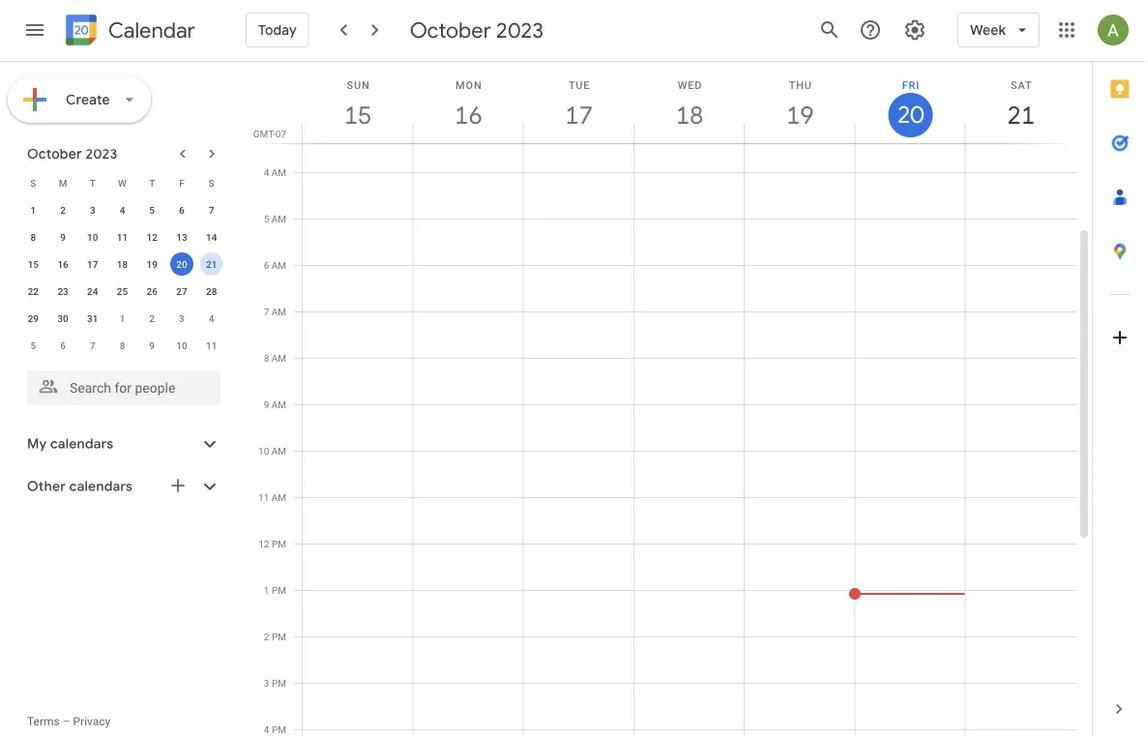 Task type: describe. For each thing, give the bounding box(es) containing it.
20, today element
[[170, 253, 193, 276]]

10 for 10 "element"
[[87, 231, 98, 243]]

sat
[[1011, 79, 1033, 91]]

1 horizontal spatial 2023
[[497, 16, 544, 44]]

23 element
[[51, 280, 75, 303]]

settings menu image
[[904, 18, 927, 42]]

m
[[59, 177, 67, 189]]

7 am
[[264, 306, 286, 317]]

mon
[[456, 79, 482, 91]]

14
[[206, 231, 217, 243]]

am for 11 am
[[272, 492, 286, 503]]

0 horizontal spatial 3
[[90, 204, 95, 216]]

16 inside the 16 element
[[57, 258, 68, 270]]

0 vertical spatial 1
[[30, 204, 36, 216]]

november 11 element
[[200, 334, 223, 357]]

30 element
[[51, 307, 75, 330]]

fri
[[903, 79, 921, 91]]

sat 21
[[1007, 79, 1034, 131]]

18 element
[[111, 253, 134, 276]]

5 for 5 am
[[264, 213, 269, 225]]

row group containing 1
[[18, 196, 226, 359]]

26 element
[[141, 280, 164, 303]]

16 element
[[51, 253, 75, 276]]

21 element
[[200, 253, 223, 276]]

november 3 element
[[170, 307, 193, 330]]

24 element
[[81, 280, 104, 303]]

20 inside cell
[[176, 258, 187, 270]]

20 link
[[889, 93, 933, 137]]

calendar
[[108, 17, 195, 44]]

9 am
[[264, 399, 286, 410]]

gmt-
[[253, 128, 276, 139]]

11 element
[[111, 225, 134, 249]]

26
[[147, 285, 158, 297]]

today
[[258, 21, 297, 39]]

pm for 2 pm
[[272, 631, 286, 643]]

9 for "november 9" element
[[149, 340, 155, 351]]

thu
[[789, 79, 813, 91]]

add other calendars image
[[168, 476, 188, 495]]

1 horizontal spatial october
[[410, 16, 492, 44]]

wed 18
[[675, 79, 703, 131]]

15 link
[[336, 93, 380, 137]]

am for 7 am
[[272, 306, 286, 317]]

5 for november 5 element
[[30, 340, 36, 351]]

19 inside 19 element
[[147, 258, 158, 270]]

1 horizontal spatial 5
[[149, 204, 155, 216]]

pm for 12 pm
[[272, 538, 286, 550]]

Search for people text field
[[39, 371, 209, 405]]

19 link
[[778, 93, 823, 137]]

1 for november 1 'element' at the left top of the page
[[120, 313, 125, 324]]

21 inside column header
[[1007, 99, 1034, 131]]

my
[[27, 435, 47, 453]]

28
[[206, 285, 217, 297]]

17 link
[[557, 93, 602, 137]]

row containing 22
[[18, 278, 226, 305]]

22
[[28, 285, 39, 297]]

calendars for my calendars
[[50, 435, 114, 453]]

other calendars
[[27, 478, 133, 495]]

18 inside wed 18
[[675, 99, 703, 131]]

4 pm
[[264, 724, 286, 735]]

23
[[57, 285, 68, 297]]

17 inside 17 column header
[[564, 99, 592, 131]]

17 element
[[81, 253, 104, 276]]

november 8 element
[[111, 334, 134, 357]]

3 pm
[[264, 677, 286, 689]]

row containing s
[[18, 169, 226, 196]]

16 inside the "mon 16"
[[454, 99, 481, 131]]

5 am
[[264, 213, 286, 225]]

27
[[176, 285, 187, 297]]

grid containing 15
[[248, 62, 1093, 737]]

today button
[[246, 7, 309, 53]]

my calendars button
[[4, 429, 240, 460]]

am for 6 am
[[272, 259, 286, 271]]

1 horizontal spatial 6
[[179, 204, 185, 216]]

0 horizontal spatial 9
[[60, 231, 66, 243]]

privacy link
[[73, 715, 111, 729]]

10 for november 10 "element"
[[176, 340, 187, 351]]

18 column header
[[634, 62, 745, 143]]

gmt-07
[[253, 128, 286, 139]]

2 for 2 pm
[[264, 631, 270, 643]]

31 element
[[81, 307, 104, 330]]

november 7 element
[[81, 334, 104, 357]]

20 cell
[[167, 251, 197, 278]]

am for 9 am
[[272, 399, 286, 410]]

calendar element
[[62, 11, 195, 53]]

15 inside 'column header'
[[343, 99, 371, 131]]

am for 5 am
[[272, 213, 286, 225]]

november 2 element
[[141, 307, 164, 330]]

8 for 8 am
[[264, 352, 269, 364]]

create button
[[8, 76, 151, 123]]

pm for 4 pm
[[272, 724, 286, 735]]

2 t from the left
[[149, 177, 155, 189]]

create
[[66, 91, 110, 108]]

20 inside column header
[[897, 100, 923, 130]]



Task type: locate. For each thing, give the bounding box(es) containing it.
15 column header
[[302, 62, 414, 143]]

wed
[[678, 79, 703, 91]]

15 up 22
[[28, 258, 39, 270]]

7 for 7 am
[[264, 306, 269, 317]]

october 2023
[[410, 16, 544, 44], [27, 145, 117, 163]]

19
[[786, 99, 813, 131], [147, 258, 158, 270]]

2 down 1 pm on the bottom of the page
[[264, 631, 270, 643]]

5 down 4 am
[[264, 213, 269, 225]]

1 vertical spatial 6
[[264, 259, 269, 271]]

0 vertical spatial october 2023
[[410, 16, 544, 44]]

5 down 29 element
[[30, 340, 36, 351]]

am for 8 am
[[272, 352, 286, 364]]

f
[[179, 177, 185, 189]]

8 up 9 am
[[264, 352, 269, 364]]

4 down 3 pm
[[264, 724, 270, 735]]

1 horizontal spatial 8
[[120, 340, 125, 351]]

5
[[149, 204, 155, 216], [264, 213, 269, 225], [30, 340, 36, 351]]

1 am from the top
[[272, 166, 286, 178]]

november 4 element
[[200, 307, 223, 330]]

t left the w
[[90, 177, 96, 189]]

8
[[30, 231, 36, 243], [120, 340, 125, 351], [264, 352, 269, 364]]

2 row from the top
[[18, 196, 226, 224]]

30
[[57, 313, 68, 324]]

grid
[[248, 62, 1093, 737]]

2 pm from the top
[[272, 585, 286, 596]]

7 for november 7 element
[[90, 340, 95, 351]]

pm
[[272, 538, 286, 550], [272, 585, 286, 596], [272, 631, 286, 643], [272, 677, 286, 689], [272, 724, 286, 735]]

1 horizontal spatial 3
[[179, 313, 185, 324]]

0 vertical spatial 12
[[147, 231, 158, 243]]

0 vertical spatial 19
[[786, 99, 813, 131]]

0 horizontal spatial 20
[[176, 258, 187, 270]]

21 cell
[[197, 251, 226, 278]]

11 for 11 element
[[117, 231, 128, 243]]

3 for 3 pm
[[264, 677, 270, 689]]

am down 7 am
[[272, 352, 286, 364]]

pm up 2 pm
[[272, 585, 286, 596]]

t left f
[[149, 177, 155, 189]]

3 pm from the top
[[272, 631, 286, 643]]

18
[[675, 99, 703, 131], [117, 258, 128, 270]]

13 element
[[170, 225, 193, 249]]

row group
[[18, 196, 226, 359]]

24
[[87, 285, 98, 297]]

row containing 29
[[18, 305, 226, 332]]

november 10 element
[[170, 334, 193, 357]]

4
[[264, 166, 269, 178], [120, 204, 125, 216], [209, 313, 214, 324], [264, 724, 270, 735]]

12
[[147, 231, 158, 243], [259, 538, 270, 550]]

2 vertical spatial 7
[[90, 340, 95, 351]]

20 up 27
[[176, 258, 187, 270]]

2 horizontal spatial 3
[[264, 677, 270, 689]]

27 element
[[170, 280, 193, 303]]

5 inside november 5 element
[[30, 340, 36, 351]]

8 am
[[264, 352, 286, 364]]

6 inside grid
[[264, 259, 269, 271]]

calendars for other calendars
[[69, 478, 133, 495]]

4 up 11 element
[[120, 204, 125, 216]]

2 vertical spatial 1
[[264, 585, 270, 596]]

sun 15
[[343, 79, 371, 131]]

6 for november 6 'element'
[[60, 340, 66, 351]]

0 horizontal spatial 16
[[57, 258, 68, 270]]

0 horizontal spatial october
[[27, 145, 82, 163]]

10 inside grid
[[258, 445, 269, 457]]

12 pm
[[259, 538, 286, 550]]

row up 18 element
[[18, 224, 226, 251]]

2 for november 2 element
[[149, 313, 155, 324]]

row containing 5
[[18, 332, 226, 359]]

2 horizontal spatial 6
[[264, 259, 269, 271]]

1 inside 'element'
[[120, 313, 125, 324]]

10 up 17 'element'
[[87, 231, 98, 243]]

calendar heading
[[105, 17, 195, 44]]

18 down the wed
[[675, 99, 703, 131]]

2 horizontal spatial 5
[[264, 213, 269, 225]]

16
[[454, 99, 481, 131], [57, 258, 68, 270]]

1 s from the left
[[30, 177, 36, 189]]

0 vertical spatial 18
[[675, 99, 703, 131]]

my calendars
[[27, 435, 114, 453]]

0 horizontal spatial t
[[90, 177, 96, 189]]

am down 8 am
[[272, 399, 286, 410]]

18 inside october 2023 grid
[[117, 258, 128, 270]]

5 am from the top
[[272, 352, 286, 364]]

november 1 element
[[111, 307, 134, 330]]

9 down november 2 element
[[149, 340, 155, 351]]

2 horizontal spatial 8
[[264, 352, 269, 364]]

15 inside october 2023 grid
[[28, 258, 39, 270]]

22 element
[[22, 280, 45, 303]]

2 pm
[[264, 631, 286, 643]]

16 column header
[[413, 62, 524, 143]]

0 horizontal spatial 5
[[30, 340, 36, 351]]

8 up 15 element
[[30, 231, 36, 243]]

w
[[118, 177, 127, 189]]

1 vertical spatial 18
[[117, 258, 128, 270]]

s right f
[[209, 177, 215, 189]]

2 horizontal spatial 10
[[258, 445, 269, 457]]

6 row from the top
[[18, 305, 226, 332]]

21 link
[[1000, 93, 1044, 137]]

4 down 28 element
[[209, 313, 214, 324]]

1 t from the left
[[90, 177, 96, 189]]

0 vertical spatial 9
[[60, 231, 66, 243]]

pm for 1 pm
[[272, 585, 286, 596]]

am up 6 am
[[272, 213, 286, 225]]

1 vertical spatial 9
[[149, 340, 155, 351]]

6 down 30 element
[[60, 340, 66, 351]]

19 up 26
[[147, 258, 158, 270]]

1 vertical spatial 19
[[147, 258, 158, 270]]

16 link
[[447, 93, 491, 137]]

0 vertical spatial 20
[[897, 100, 923, 130]]

11 down '10 am'
[[258, 492, 269, 503]]

1 down 12 pm
[[264, 585, 270, 596]]

row up november 8 element
[[18, 305, 226, 332]]

1 pm from the top
[[272, 538, 286, 550]]

4 down "gmt-"
[[264, 166, 269, 178]]

12 for 12
[[147, 231, 158, 243]]

calendars
[[50, 435, 114, 453], [69, 478, 133, 495]]

row down november 1 'element' at the left top of the page
[[18, 332, 226, 359]]

0 horizontal spatial 6
[[60, 340, 66, 351]]

10
[[87, 231, 98, 243], [176, 340, 187, 351], [258, 445, 269, 457]]

1 vertical spatial october 2023
[[27, 145, 117, 163]]

tab list
[[1094, 62, 1147, 682]]

1 horizontal spatial 16
[[454, 99, 481, 131]]

s
[[30, 177, 36, 189], [209, 177, 215, 189]]

1 vertical spatial 7
[[264, 306, 269, 317]]

11 down november 4 element
[[206, 340, 217, 351]]

11 for 'november 11' element
[[206, 340, 217, 351]]

8 down november 1 'element' at the left top of the page
[[120, 340, 125, 351]]

am up 12 pm
[[272, 492, 286, 503]]

7 down 31 element
[[90, 340, 95, 351]]

1 vertical spatial 3
[[179, 313, 185, 324]]

2 vertical spatial 11
[[258, 492, 269, 503]]

1 vertical spatial 12
[[259, 538, 270, 550]]

0 horizontal spatial 21
[[206, 258, 217, 270]]

am
[[272, 166, 286, 178], [272, 213, 286, 225], [272, 259, 286, 271], [272, 306, 286, 317], [272, 352, 286, 364], [272, 399, 286, 410], [272, 445, 286, 457], [272, 492, 286, 503]]

7 inside grid
[[264, 306, 269, 317]]

october up m
[[27, 145, 82, 163]]

s left m
[[30, 177, 36, 189]]

1
[[30, 204, 36, 216], [120, 313, 125, 324], [264, 585, 270, 596]]

1 vertical spatial 2023
[[86, 145, 117, 163]]

calendars up other calendars at the left of page
[[50, 435, 114, 453]]

7 up 8 am
[[264, 306, 269, 317]]

18 link
[[668, 93, 712, 137]]

october
[[410, 16, 492, 44], [27, 145, 82, 163]]

2 down m
[[60, 204, 66, 216]]

1 horizontal spatial 21
[[1007, 99, 1034, 131]]

10 element
[[81, 225, 104, 249]]

1 pm
[[264, 585, 286, 596]]

17
[[564, 99, 592, 131], [87, 258, 98, 270]]

1 horizontal spatial t
[[149, 177, 155, 189]]

2 am from the top
[[272, 213, 286, 225]]

–
[[63, 715, 70, 729]]

07
[[276, 128, 286, 139]]

2 horizontal spatial 9
[[264, 399, 269, 410]]

6 am from the top
[[272, 399, 286, 410]]

t
[[90, 177, 96, 189], [149, 177, 155, 189]]

0 horizontal spatial 2023
[[86, 145, 117, 163]]

12 inside grid
[[259, 538, 270, 550]]

october 2023 up mon
[[410, 16, 544, 44]]

am for 10 am
[[272, 445, 286, 457]]

21 column header
[[966, 62, 1077, 143]]

7
[[209, 204, 214, 216], [264, 306, 269, 317], [90, 340, 95, 351]]

17 up 24 at the left top
[[87, 258, 98, 270]]

am down 07
[[272, 166, 286, 178]]

2 vertical spatial 2
[[264, 631, 270, 643]]

12 inside row
[[147, 231, 158, 243]]

1 vertical spatial calendars
[[69, 478, 133, 495]]

am down 9 am
[[272, 445, 286, 457]]

2 horizontal spatial 7
[[264, 306, 269, 317]]

2 vertical spatial 8
[[264, 352, 269, 364]]

1 horizontal spatial 17
[[564, 99, 592, 131]]

None search field
[[0, 363, 240, 405]]

9
[[60, 231, 66, 243], [149, 340, 155, 351], [264, 399, 269, 410]]

1 horizontal spatial 7
[[209, 204, 214, 216]]

other calendars button
[[4, 471, 240, 502]]

2 vertical spatial 9
[[264, 399, 269, 410]]

0 vertical spatial 2
[[60, 204, 66, 216]]

21 down sat
[[1007, 99, 1034, 131]]

20 column header
[[855, 62, 967, 143]]

12 up 19 element
[[147, 231, 158, 243]]

11 am
[[258, 492, 286, 503]]

mon 16
[[454, 79, 482, 131]]

7 am from the top
[[272, 445, 286, 457]]

5 row from the top
[[18, 278, 226, 305]]

october 2023 grid
[[18, 169, 226, 359]]

4 for november 4 element
[[209, 313, 214, 324]]

6 down f
[[179, 204, 185, 216]]

november 6 element
[[51, 334, 75, 357]]

0 vertical spatial 17
[[564, 99, 592, 131]]

1 vertical spatial october
[[27, 145, 82, 163]]

8 am from the top
[[272, 492, 286, 503]]

1 horizontal spatial 10
[[176, 340, 187, 351]]

1 vertical spatial 8
[[120, 340, 125, 351]]

11 for 11 am
[[258, 492, 269, 503]]

0 horizontal spatial 19
[[147, 258, 158, 270]]

0 vertical spatial calendars
[[50, 435, 114, 453]]

1 horizontal spatial 12
[[259, 538, 270, 550]]

17 down tue
[[564, 99, 592, 131]]

0 horizontal spatial 8
[[30, 231, 36, 243]]

17 inside 17 'element'
[[87, 258, 98, 270]]

3 up november 10 "element"
[[179, 313, 185, 324]]

1 vertical spatial 21
[[206, 258, 217, 270]]

0 horizontal spatial 15
[[28, 258, 39, 270]]

fri 20
[[897, 79, 923, 130]]

1 horizontal spatial 18
[[675, 99, 703, 131]]

thu 19
[[786, 79, 813, 131]]

privacy
[[73, 715, 111, 729]]

week
[[971, 21, 1006, 39]]

3 up 10 "element"
[[90, 204, 95, 216]]

1 horizontal spatial 20
[[897, 100, 923, 130]]

10 am
[[258, 445, 286, 457]]

13
[[176, 231, 187, 243]]

row containing 15
[[18, 251, 226, 278]]

9 up the 16 element
[[60, 231, 66, 243]]

19 down thu
[[786, 99, 813, 131]]

1 vertical spatial 15
[[28, 258, 39, 270]]

1 for 1 pm
[[264, 585, 270, 596]]

2 horizontal spatial 1
[[264, 585, 270, 596]]

5 pm from the top
[[272, 724, 286, 735]]

october up mon
[[410, 16, 492, 44]]

10 for 10 am
[[258, 445, 269, 457]]

7 up 14 element
[[209, 204, 214, 216]]

11 up 18 element
[[117, 231, 128, 243]]

29 element
[[22, 307, 45, 330]]

16 up 23
[[57, 258, 68, 270]]

0 horizontal spatial october 2023
[[27, 145, 117, 163]]

pm down 3 pm
[[272, 724, 286, 735]]

0 horizontal spatial 1
[[30, 204, 36, 216]]

6 inside 'element'
[[60, 340, 66, 351]]

7 row from the top
[[18, 332, 226, 359]]

12 for 12 pm
[[259, 538, 270, 550]]

1 horizontal spatial 9
[[149, 340, 155, 351]]

0 horizontal spatial s
[[30, 177, 36, 189]]

1 vertical spatial 17
[[87, 258, 98, 270]]

4 for 4 pm
[[264, 724, 270, 735]]

1 horizontal spatial 2
[[149, 313, 155, 324]]

0 vertical spatial 8
[[30, 231, 36, 243]]

0 horizontal spatial 7
[[90, 340, 95, 351]]

0 vertical spatial 2023
[[497, 16, 544, 44]]

2
[[60, 204, 66, 216], [149, 313, 155, 324], [264, 631, 270, 643]]

week button
[[958, 7, 1040, 53]]

15 down sun
[[343, 99, 371, 131]]

row up november 1 'element' at the left top of the page
[[18, 278, 226, 305]]

0 vertical spatial 21
[[1007, 99, 1034, 131]]

2 vertical spatial 3
[[264, 677, 270, 689]]

am for 4 am
[[272, 166, 286, 178]]

12 down 11 am
[[259, 538, 270, 550]]

16 down mon
[[454, 99, 481, 131]]

row containing 1
[[18, 196, 226, 224]]

calendars inside 'dropdown button'
[[50, 435, 114, 453]]

4 for 4 am
[[264, 166, 269, 178]]

31
[[87, 313, 98, 324]]

terms
[[27, 715, 60, 729]]

2023 up 16 column header
[[497, 16, 544, 44]]

october 2023 up m
[[27, 145, 117, 163]]

4 pm from the top
[[272, 677, 286, 689]]

21 up 28
[[206, 258, 217, 270]]

1 horizontal spatial 1
[[120, 313, 125, 324]]

november 5 element
[[22, 334, 45, 357]]

1 vertical spatial 11
[[206, 340, 217, 351]]

terms – privacy
[[27, 715, 111, 729]]

6 up 7 am
[[264, 259, 269, 271]]

0 vertical spatial 7
[[209, 204, 214, 216]]

9 for 9 am
[[264, 399, 269, 410]]

2 s from the left
[[209, 177, 215, 189]]

10 down "november 3" element
[[176, 340, 187, 351]]

2 horizontal spatial 2
[[264, 631, 270, 643]]

10 up 11 am
[[258, 445, 269, 457]]

3 am from the top
[[272, 259, 286, 271]]

15
[[343, 99, 371, 131], [28, 258, 39, 270]]

21
[[1007, 99, 1034, 131], [206, 258, 217, 270]]

november 9 element
[[141, 334, 164, 357]]

pm down 1 pm on the bottom of the page
[[272, 631, 286, 643]]

1 up 15 element
[[30, 204, 36, 216]]

0 vertical spatial 3
[[90, 204, 95, 216]]

am up 7 am
[[272, 259, 286, 271]]

11
[[117, 231, 128, 243], [206, 340, 217, 351], [258, 492, 269, 503]]

14 element
[[200, 225, 223, 249]]

row up 11 element
[[18, 169, 226, 196]]

2 horizontal spatial 11
[[258, 492, 269, 503]]

terms link
[[27, 715, 60, 729]]

0 horizontal spatial 11
[[117, 231, 128, 243]]

9 inside grid
[[264, 399, 269, 410]]

3 down 2 pm
[[264, 677, 270, 689]]

8 inside grid
[[264, 352, 269, 364]]

3 row from the top
[[18, 224, 226, 251]]

0 horizontal spatial 17
[[87, 258, 98, 270]]

4 am
[[264, 166, 286, 178]]

pm down 2 pm
[[272, 677, 286, 689]]

2023 down create
[[86, 145, 117, 163]]

0 vertical spatial 6
[[179, 204, 185, 216]]

3
[[90, 204, 95, 216], [179, 313, 185, 324], [264, 677, 270, 689]]

6
[[179, 204, 185, 216], [264, 259, 269, 271], [60, 340, 66, 351]]

20
[[897, 100, 923, 130], [176, 258, 187, 270]]

tue
[[569, 79, 591, 91]]

1 horizontal spatial 15
[[343, 99, 371, 131]]

calendars down my calendars 'dropdown button'
[[69, 478, 133, 495]]

2 vertical spatial 6
[[60, 340, 66, 351]]

17 column header
[[523, 62, 635, 143]]

calendars inside dropdown button
[[69, 478, 133, 495]]

0 vertical spatial 16
[[454, 99, 481, 131]]

0 horizontal spatial 10
[[87, 231, 98, 243]]

8 for november 8 element
[[120, 340, 125, 351]]

sun
[[347, 79, 370, 91]]

1 vertical spatial 20
[[176, 258, 187, 270]]

tue 17
[[564, 79, 592, 131]]

0 vertical spatial 15
[[343, 99, 371, 131]]

25 element
[[111, 280, 134, 303]]

4 am from the top
[[272, 306, 286, 317]]

20 down fri
[[897, 100, 923, 130]]

1 vertical spatial 10
[[176, 340, 187, 351]]

1 horizontal spatial 19
[[786, 99, 813, 131]]

6 for 6 am
[[264, 259, 269, 271]]

1 horizontal spatial 11
[[206, 340, 217, 351]]

9 up '10 am'
[[264, 399, 269, 410]]

2023
[[497, 16, 544, 44], [86, 145, 117, 163]]

12 element
[[141, 225, 164, 249]]

row
[[18, 169, 226, 196], [18, 196, 226, 224], [18, 224, 226, 251], [18, 251, 226, 278], [18, 278, 226, 305], [18, 305, 226, 332], [18, 332, 226, 359]]

28 element
[[200, 280, 223, 303]]

19 element
[[141, 253, 164, 276]]

pm for 3 pm
[[272, 677, 286, 689]]

0 vertical spatial october
[[410, 16, 492, 44]]

row down the w
[[18, 196, 226, 224]]

15 element
[[22, 253, 45, 276]]

0 horizontal spatial 12
[[147, 231, 158, 243]]

2 vertical spatial 10
[[258, 445, 269, 457]]

1 up november 8 element
[[120, 313, 125, 324]]

row containing 8
[[18, 224, 226, 251]]

0 vertical spatial 10
[[87, 231, 98, 243]]

25
[[117, 285, 128, 297]]

main drawer image
[[23, 18, 46, 42]]

row up 25 element
[[18, 251, 226, 278]]

5 up 12 element
[[149, 204, 155, 216]]

6 am
[[264, 259, 286, 271]]

18 up 25
[[117, 258, 128, 270]]

1 row from the top
[[18, 169, 226, 196]]

19 column header
[[744, 62, 856, 143]]

29
[[28, 313, 39, 324]]

21 inside cell
[[206, 258, 217, 270]]

19 inside 19 column header
[[786, 99, 813, 131]]

3 for "november 3" element
[[179, 313, 185, 324]]

0 vertical spatial 11
[[117, 231, 128, 243]]

am up 8 am
[[272, 306, 286, 317]]

2 down "26" element
[[149, 313, 155, 324]]

0 horizontal spatial 18
[[117, 258, 128, 270]]

other
[[27, 478, 66, 495]]

pm up 1 pm on the bottom of the page
[[272, 538, 286, 550]]

4 row from the top
[[18, 251, 226, 278]]



Task type: vqa. For each thing, say whether or not it's contained in the screenshot.
the bottommost 8
yes



